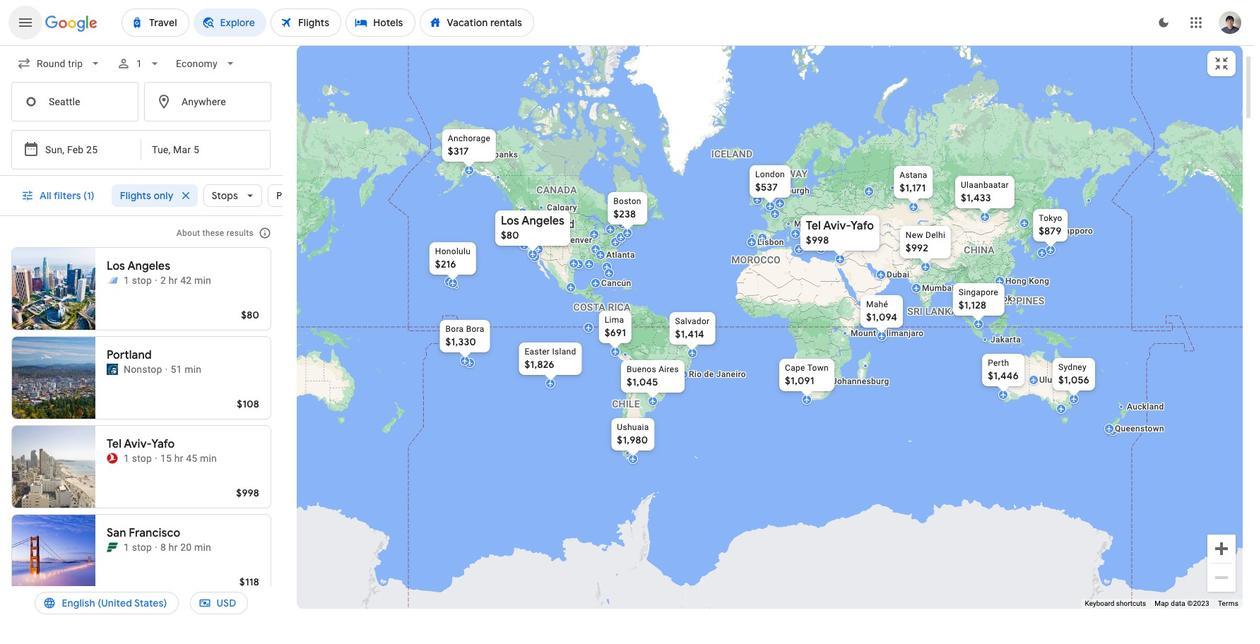 Task type: describe. For each thing, give the bounding box(es) containing it.
238 US dollars text field
[[613, 208, 636, 221]]

angeles for los angeles $80
[[522, 214, 565, 228]]

$691
[[605, 327, 626, 339]]

mumbai
[[922, 284, 955, 293]]

denver
[[565, 235, 592, 245]]

anchorage
[[448, 134, 490, 144]]

jakarta
[[991, 335, 1021, 345]]

2 bora from the left
[[466, 325, 484, 334]]

los for los angeles
[[107, 259, 125, 274]]

map region
[[227, 0, 1255, 621]]

1 vertical spatial $80
[[241, 309, 259, 322]]

Where to? text field
[[144, 82, 271, 122]]

queenstown
[[1115, 424, 1165, 434]]

costa
[[573, 302, 605, 313]]

frontier image
[[107, 542, 118, 554]]

stop for angeles
[[132, 275, 152, 286]]

aires
[[659, 365, 679, 375]]

1056 US dollars text field
[[1059, 374, 1090, 387]]

loading results progress bar
[[0, 45, 1255, 48]]

rica
[[608, 302, 631, 313]]

terms
[[1219, 600, 1239, 608]]

hr for los angeles
[[169, 275, 178, 286]]

honolulu $216
[[435, 247, 471, 271]]

boston
[[613, 197, 641, 206]]

1045 US dollars text field
[[627, 376, 658, 389]]

$1,433
[[961, 192, 991, 204]]

$108
[[237, 398, 259, 411]]

min for tel aviv-yafo
[[200, 453, 217, 464]]

$998 inside tel aviv-yafo $998
[[806, 234, 829, 247]]

$537
[[755, 181, 778, 194]]

main menu image
[[17, 14, 34, 31]]

china
[[964, 245, 995, 256]]

min right 51
[[185, 364, 202, 375]]

perth
[[988, 358, 1009, 368]]

honolulu
[[435, 247, 471, 257]]

los angeles $80
[[501, 214, 565, 242]]

216 US dollars text field
[[435, 258, 456, 271]]

$238
[[613, 208, 636, 221]]

min for san francisco
[[194, 542, 211, 554]]

0 horizontal spatial $998
[[236, 487, 259, 500]]

chile
[[612, 399, 640, 410]]

iceland
[[711, 148, 753, 160]]

keyboard shortcuts button
[[1086, 600, 1147, 609]]

$118
[[240, 576, 259, 589]]

lima
[[605, 315, 624, 325]]

118 US dollars text field
[[240, 576, 259, 589]]

$317
[[448, 145, 469, 158]]

flights
[[120, 189, 151, 202]]

dubai
[[887, 270, 910, 280]]

1 bora from the left
[[445, 325, 464, 334]]

bangkok
[[978, 294, 1013, 304]]

data
[[1172, 600, 1186, 608]]

mount
[[851, 329, 876, 339]]

sydney
[[1059, 363, 1087, 373]]

all filters (1) button
[[13, 179, 106, 213]]

8 hr 20 min
[[160, 542, 211, 554]]

691 US dollars text field
[[605, 327, 626, 339]]

fairbanks
[[479, 150, 518, 160]]

sri lanka
[[908, 306, 958, 317]]

turkish airlines image
[[107, 453, 118, 464]]

©2023
[[1188, 600, 1210, 608]]

san
[[107, 527, 126, 541]]

$1,045
[[627, 376, 658, 389]]

1 horizontal spatial 80 us dollars text field
[[501, 229, 519, 242]]

stops button
[[203, 179, 262, 213]]

cape
[[785, 363, 805, 373]]

buenos aires $1,045
[[627, 365, 679, 389]]

states)
[[134, 597, 167, 610]]

2 hr 42 min
[[160, 275, 211, 286]]

tel for tel aviv-yafo $998
[[806, 219, 821, 233]]

tel for tel aviv-yafo
[[107, 438, 122, 452]]

1 button
[[111, 47, 168, 81]]

tokyo $879
[[1039, 214, 1063, 238]]

english (united states)
[[62, 597, 167, 610]]

1 stop for aviv-
[[124, 453, 152, 464]]

results
[[227, 228, 254, 238]]

yafo for tel aviv-yafo
[[151, 438, 175, 452]]

auckland
[[1127, 402, 1164, 412]]

francisco
[[129, 527, 180, 541]]

cape town $1,091
[[785, 363, 829, 387]]

hr for san francisco
[[169, 542, 178, 554]]

portland inside 'map' region
[[530, 218, 575, 231]]

english
[[62, 597, 95, 610]]

angeles for los angeles
[[128, 259, 170, 274]]

singapore
[[959, 288, 999, 298]]

map data ©2023
[[1155, 600, 1210, 608]]

992 US dollars text field
[[906, 242, 929, 255]]

$1,980
[[617, 434, 648, 447]]

sri
[[908, 306, 923, 317]]

kilimanjaro
[[879, 329, 924, 339]]

hr for tel aviv-yafo
[[174, 453, 183, 464]]

537 US dollars text field
[[755, 181, 778, 194]]

singapore $1,128
[[959, 288, 999, 312]]

yafo for tel aviv-yafo $998
[[851, 219, 874, 233]]

about
[[177, 228, 200, 238]]

108 US dollars text field
[[237, 398, 259, 411]]

15
[[160, 453, 172, 464]]

london
[[755, 170, 785, 180]]

salvador $1,414
[[675, 317, 710, 341]]

price
[[276, 189, 300, 202]]

1094 US dollars text field
[[866, 311, 898, 324]]

about these results
[[177, 228, 254, 238]]

$1,414
[[675, 328, 704, 341]]

flights only
[[120, 189, 174, 202]]

kong
[[1029, 276, 1050, 286]]

ushuaia $1,980
[[617, 423, 649, 447]]

Departure text field
[[45, 131, 110, 169]]

costa rica
[[573, 302, 631, 313]]

terms link
[[1219, 600, 1239, 608]]



Task type: locate. For each thing, give the bounding box(es) containing it.
1 vertical spatial angeles
[[128, 259, 170, 274]]

0 vertical spatial angeles
[[522, 214, 565, 228]]

1 stop for angeles
[[124, 275, 152, 286]]

atlanta
[[606, 250, 635, 260]]

johannesburg
[[832, 377, 889, 387]]

portland up nonstop
[[107, 349, 152, 363]]

de
[[704, 370, 714, 380]]

42
[[180, 275, 192, 286]]

1091 US dollars text field
[[785, 375, 815, 387]]

0 vertical spatial portland
[[530, 218, 575, 231]]

1128 US dollars text field
[[959, 299, 987, 312]]

stop down san francisco
[[132, 542, 152, 554]]

1 horizontal spatial $80
[[501, 229, 519, 242]]

1171 US dollars text field
[[900, 182, 926, 194]]

None field
[[11, 51, 108, 76], [171, 51, 243, 76], [11, 51, 108, 76], [171, 51, 243, 76]]

angeles inside los angeles $80
[[522, 214, 565, 228]]

1 vertical spatial yafo
[[151, 438, 175, 452]]

norway
[[767, 168, 808, 180]]

yafo inside tel aviv-yafo $998
[[851, 219, 874, 233]]

1 vertical spatial stop
[[132, 453, 152, 464]]

aviv- for tel aviv-yafo $998
[[823, 219, 851, 233]]

these
[[203, 228, 224, 238]]

alaska image
[[107, 364, 118, 375]]

0 vertical spatial $998
[[806, 234, 829, 247]]

0 horizontal spatial los
[[107, 259, 125, 274]]

hr right "8"
[[169, 542, 178, 554]]

1 stop from the top
[[132, 275, 152, 286]]

0 vertical spatial 1 stop
[[124, 275, 152, 286]]

0 horizontal spatial aviv-
[[124, 438, 151, 452]]

town
[[808, 363, 829, 373]]

1 inside 1 popup button
[[137, 58, 142, 69]]

0 vertical spatial tel
[[806, 219, 821, 233]]

$998
[[806, 234, 829, 247], [236, 487, 259, 500]]

easter island $1,826
[[525, 347, 576, 371]]

$216
[[435, 258, 456, 271]]

(1)
[[83, 189, 95, 202]]

2 1 stop from the top
[[124, 453, 152, 464]]

los inside los angeles $80
[[501, 214, 519, 228]]

min for los angeles
[[194, 275, 211, 286]]

1980 US dollars text field
[[617, 434, 648, 447]]

island
[[552, 347, 576, 357]]

buenos
[[627, 365, 656, 375]]

rio de janeiro
[[689, 370, 746, 380]]

aviv-
[[823, 219, 851, 233], [124, 438, 151, 452]]

2 stop from the top
[[132, 453, 152, 464]]

delhi
[[926, 230, 946, 240]]

hong
[[1006, 276, 1027, 286]]

boston $238
[[613, 197, 641, 221]]

stops
[[212, 189, 238, 202]]

1 stop down san francisco
[[124, 542, 152, 554]]

$1,094
[[866, 311, 898, 324]]

998 US dollars text field
[[236, 487, 259, 500]]

hr right 2
[[169, 275, 178, 286]]

1 1 stop from the top
[[124, 275, 152, 286]]

2 vertical spatial stop
[[132, 542, 152, 554]]

janeiro
[[716, 370, 746, 380]]

tel inside tel aviv-yafo $998
[[806, 219, 821, 233]]

tel aviv-yafo
[[107, 438, 175, 452]]

2 vertical spatial hr
[[169, 542, 178, 554]]

1433 US dollars text field
[[961, 192, 991, 204]]

stop down tel aviv-yafo
[[132, 453, 152, 464]]

0 horizontal spatial 80 us dollars text field
[[241, 309, 259, 322]]

1 stop down tel aviv-yafo
[[124, 453, 152, 464]]

milan
[[794, 219, 816, 229]]

usd button
[[190, 587, 248, 621]]

0 vertical spatial $80
[[501, 229, 519, 242]]

1 vertical spatial los
[[107, 259, 125, 274]]

1 vertical spatial portland
[[107, 349, 152, 363]]

min right 20
[[194, 542, 211, 554]]

15 hr 45 min
[[160, 453, 217, 464]]

20
[[180, 542, 192, 554]]

$1,091
[[785, 375, 815, 387]]

aviv- inside tel aviv-yafo $998
[[823, 219, 851, 233]]

1 horizontal spatial portland
[[530, 218, 575, 231]]

0 vertical spatial aviv-
[[823, 219, 851, 233]]

hr
[[169, 275, 178, 286], [174, 453, 183, 464], [169, 542, 178, 554]]

ushuaia
[[617, 423, 649, 433]]

mahé $1,094
[[866, 300, 898, 324]]

portland down calgary
[[530, 218, 575, 231]]

(united
[[98, 597, 132, 610]]

hr right 15
[[174, 453, 183, 464]]

1 horizontal spatial bora
[[466, 325, 484, 334]]

$1,128
[[959, 299, 987, 312]]

1 for angeles
[[124, 275, 129, 286]]

los for los angeles $80
[[501, 214, 519, 228]]

1 horizontal spatial tel
[[806, 219, 821, 233]]

1 vertical spatial 80 us dollars text field
[[241, 309, 259, 322]]

tokyo
[[1039, 214, 1063, 223]]

1 stop
[[124, 275, 152, 286], [124, 453, 152, 464], [124, 542, 152, 554]]

1 horizontal spatial yafo
[[851, 219, 874, 233]]

ulaanbaatar
[[961, 180, 1009, 190]]

change appearance image
[[1147, 6, 1181, 40]]

los down fairbanks
[[501, 214, 519, 228]]

london $537
[[755, 170, 785, 194]]

0 horizontal spatial tel
[[107, 438, 122, 452]]

map
[[1155, 600, 1170, 608]]

1414 US dollars text field
[[675, 328, 704, 341]]

2
[[160, 275, 166, 286]]

 image
[[165, 363, 168, 377]]

1 stop for francisco
[[124, 542, 152, 554]]

rio
[[689, 370, 702, 380]]

stop
[[132, 275, 152, 286], [132, 453, 152, 464], [132, 542, 152, 554]]

spirit and united image
[[107, 275, 118, 286]]

min
[[194, 275, 211, 286], [185, 364, 202, 375], [200, 453, 217, 464], [194, 542, 211, 554]]

yafo up 15
[[151, 438, 175, 452]]

1 stop down los angeles
[[124, 275, 152, 286]]

easter
[[525, 347, 550, 357]]

cancún
[[601, 279, 631, 288]]

stop for aviv-
[[132, 453, 152, 464]]

1 vertical spatial aviv-
[[124, 438, 151, 452]]

1 horizontal spatial angeles
[[522, 214, 565, 228]]

879 US dollars text field
[[1039, 225, 1062, 238]]

1 vertical spatial $998
[[236, 487, 259, 500]]

0 horizontal spatial bora
[[445, 325, 464, 334]]

1 horizontal spatial aviv-
[[823, 219, 851, 233]]

min right 42
[[194, 275, 211, 286]]

1 horizontal spatial los
[[501, 214, 519, 228]]

1 vertical spatial tel
[[107, 438, 122, 452]]

3 stop from the top
[[132, 542, 152, 554]]

1 vertical spatial hr
[[174, 453, 183, 464]]

view smaller map image
[[1214, 55, 1231, 72]]

0 vertical spatial stop
[[132, 275, 152, 286]]

about these results image
[[248, 216, 282, 250]]

portland
[[530, 218, 575, 231], [107, 349, 152, 363]]

1 for aviv-
[[124, 453, 129, 464]]

$1,171
[[900, 182, 926, 194]]

0 vertical spatial hr
[[169, 275, 178, 286]]

sapporo
[[1060, 226, 1093, 236]]

0 vertical spatial 80 us dollars text field
[[501, 229, 519, 242]]

0 horizontal spatial $80
[[241, 309, 259, 322]]

tel aviv-yafo $998
[[806, 219, 874, 247]]

1 vertical spatial 1 stop
[[124, 453, 152, 464]]

morocco
[[731, 255, 781, 266]]

los
[[501, 214, 519, 228], [107, 259, 125, 274]]

1446 US dollars text field
[[988, 370, 1019, 382]]

los up spirit and united icon
[[107, 259, 125, 274]]

0 vertical spatial yafo
[[851, 219, 874, 233]]

tel up $998 text box
[[806, 219, 821, 233]]

80 US dollars text field
[[501, 229, 519, 242], [241, 309, 259, 322]]

0 horizontal spatial yafo
[[151, 438, 175, 452]]

flights only button
[[112, 179, 198, 213]]

calgary
[[547, 203, 577, 213]]

tel up turkish airlines icon
[[107, 438, 122, 452]]

8
[[160, 542, 166, 554]]

min right 45
[[200, 453, 217, 464]]

angeles up 2
[[128, 259, 170, 274]]

anchorage $317
[[448, 134, 490, 158]]

stop for francisco
[[132, 542, 152, 554]]

mount kilimanjaro
[[851, 329, 924, 339]]

1 for francisco
[[124, 542, 129, 554]]

1826 US dollars text field
[[525, 358, 554, 371]]

ulaanbaatar $1,433
[[961, 180, 1009, 204]]

los angeles
[[107, 259, 170, 274]]

0 horizontal spatial portland
[[107, 349, 152, 363]]

filters
[[54, 189, 81, 202]]

all filters (1)
[[40, 189, 95, 202]]

yafo up athens at the right top
[[851, 219, 874, 233]]

1 horizontal spatial $998
[[806, 234, 829, 247]]

$1,330
[[445, 336, 476, 349]]

998 US dollars text field
[[806, 234, 829, 247]]

$80 inside los angeles $80
[[501, 229, 519, 242]]

51 min
[[171, 364, 202, 375]]

$1,826
[[525, 358, 554, 371]]

salvador
[[675, 317, 710, 327]]

only
[[154, 189, 174, 202]]

all
[[40, 189, 51, 202]]

1330 US dollars text field
[[445, 336, 476, 349]]

$1,056
[[1059, 374, 1090, 387]]

3 1 stop from the top
[[124, 542, 152, 554]]

45
[[186, 453, 197, 464]]

0 vertical spatial los
[[501, 214, 519, 228]]

stop down los angeles
[[132, 275, 152, 286]]

athens
[[823, 240, 851, 250]]

2 vertical spatial 1 stop
[[124, 542, 152, 554]]

0 horizontal spatial angeles
[[128, 259, 170, 274]]

$992
[[906, 242, 929, 255]]

aviv- for tel aviv-yafo
[[124, 438, 151, 452]]

317 US dollars text field
[[448, 145, 469, 158]]

new delhi $992
[[906, 230, 946, 255]]

Return text field
[[152, 131, 223, 169]]

$879
[[1039, 225, 1062, 238]]

canada
[[536, 185, 577, 196]]

angeles down calgary
[[522, 214, 565, 228]]

None text field
[[11, 82, 139, 122]]



Task type: vqa. For each thing, say whether or not it's contained in the screenshot.
$40 LINK to the right the $40
no



